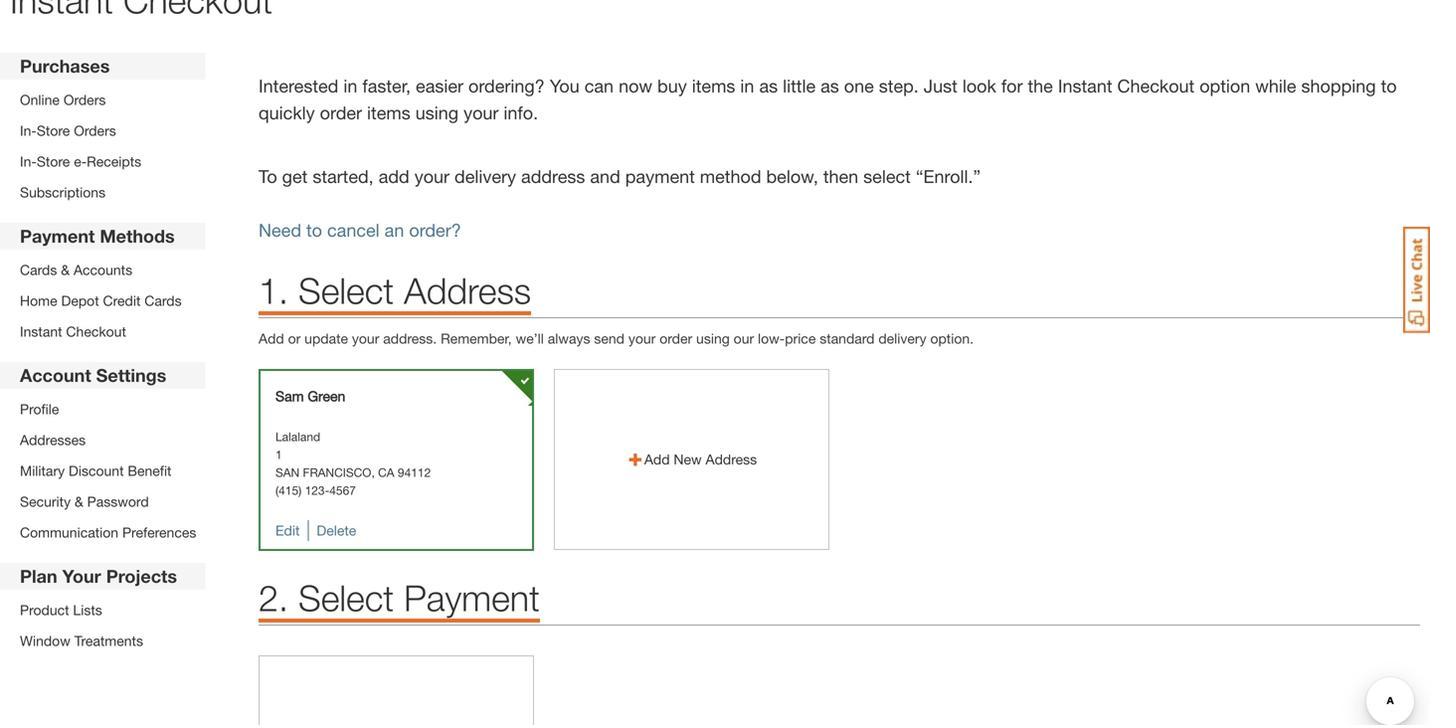 Task type: vqa. For each thing, say whether or not it's contained in the screenshot.
bottom delivery
yes



Task type: describe. For each thing, give the bounding box(es) containing it.
military
[[20, 463, 65, 479]]

depot
[[61, 293, 99, 309]]

option.
[[931, 330, 974, 347]]

cards & accounts link
[[20, 260, 182, 281]]

step.
[[879, 75, 919, 97]]

window treatments
[[20, 633, 143, 649]]

you
[[550, 75, 580, 97]]

method
[[700, 166, 762, 187]]

plus symbol image
[[627, 451, 645, 469]]

plan
[[20, 566, 57, 587]]

2. select payment
[[259, 577, 540, 619]]

started,
[[313, 166, 374, 187]]

interested in faster, easier ordering? you can now buy items in as little as one step. just look for the instant checkout option while shopping to quickly order items using your info.
[[259, 75, 1397, 123]]

communication preferences link
[[20, 522, 196, 543]]

methods
[[100, 225, 175, 247]]

payment
[[626, 166, 695, 187]]

add or update your address. remember, we'll always send your order using our low-price standard delivery option.
[[259, 330, 974, 347]]

edit
[[276, 522, 300, 539]]

success image
[[520, 378, 530, 385]]

password
[[87, 493, 149, 510]]

sam green
[[276, 388, 346, 404]]

in-store orders link
[[20, 120, 141, 141]]

easier
[[416, 75, 464, 97]]

send
[[594, 330, 625, 347]]

1 horizontal spatial payment
[[404, 577, 540, 619]]

select for 2.
[[299, 577, 394, 619]]

treatments
[[74, 633, 143, 649]]

your inside interested in faster, easier ordering? you can now buy items in as little as one step. just look for the instant checkout option while shopping to quickly order items using your info.
[[464, 102, 499, 123]]

little
[[783, 75, 816, 97]]

1 as from the left
[[760, 75, 778, 97]]

live chat image
[[1404, 227, 1431, 333]]

lalaland 1 san francisco , ca 94112 (415) 123-4567
[[276, 430, 431, 497]]

1 horizontal spatial order
[[660, 330, 693, 347]]

2 in from the left
[[741, 75, 755, 97]]

cards & accounts
[[20, 262, 132, 278]]

e-
[[74, 153, 87, 170]]

profile
[[20, 401, 59, 417]]

2.
[[259, 577, 289, 619]]

credit
[[103, 293, 141, 309]]

,
[[372, 466, 375, 480]]

select
[[864, 166, 911, 187]]

1 vertical spatial items
[[367, 102, 411, 123]]

military discount benefit link
[[20, 461, 196, 482]]

communication
[[20, 524, 118, 541]]

online orders link
[[20, 90, 141, 110]]

need to cancel an order?
[[259, 219, 461, 241]]

benefit
[[128, 463, 172, 479]]

0 vertical spatial cards
[[20, 262, 57, 278]]

addresses link
[[20, 430, 196, 451]]

ca
[[378, 466, 395, 480]]

add for add or update your address. remember, we'll always send your order using our low-price standard delivery option.
[[259, 330, 284, 347]]

online orders
[[20, 92, 106, 108]]

quickly
[[259, 102, 315, 123]]

1 vertical spatial orders
[[74, 122, 116, 139]]

info.
[[504, 102, 538, 123]]

in-store e-receipts
[[20, 153, 141, 170]]

home
[[20, 293, 57, 309]]

get
[[282, 166, 308, 187]]

shopping
[[1302, 75, 1377, 97]]

window treatments link
[[20, 631, 143, 652]]

just
[[924, 75, 958, 97]]

update
[[305, 330, 348, 347]]

product
[[20, 602, 69, 618]]

address for 1. select address
[[404, 269, 531, 311]]

subscriptions link
[[20, 182, 141, 203]]

0 vertical spatial orders
[[64, 92, 106, 108]]

low-
[[758, 330, 785, 347]]

an
[[385, 219, 404, 241]]

window
[[20, 633, 70, 649]]

payment methods
[[20, 225, 175, 247]]

to
[[259, 166, 277, 187]]

your right add
[[415, 166, 450, 187]]

the
[[1028, 75, 1053, 97]]

military discount benefit
[[20, 463, 172, 479]]

address
[[521, 166, 585, 187]]

1 vertical spatial delivery
[[879, 330, 927, 347]]

francisco
[[303, 466, 372, 480]]

security & password link
[[20, 491, 196, 512]]

1 vertical spatial instant
[[20, 323, 62, 340]]

can
[[585, 75, 614, 97]]

ordering?
[[469, 75, 545, 97]]

1 horizontal spatial using
[[696, 330, 730, 347]]

our
[[734, 330, 754, 347]]

123-
[[305, 484, 330, 497]]

1 horizontal spatial cards
[[145, 293, 182, 309]]

your
[[62, 566, 101, 587]]

account settings
[[20, 365, 167, 386]]

home depot credit cards link
[[20, 291, 182, 311]]

one
[[844, 75, 874, 97]]



Task type: locate. For each thing, give the bounding box(es) containing it.
& up depot in the left top of the page
[[61, 262, 70, 278]]

add
[[259, 330, 284, 347], [645, 451, 670, 468]]

then
[[824, 166, 859, 187]]

your right 'update'
[[352, 330, 379, 347]]

cards
[[20, 262, 57, 278], [145, 293, 182, 309]]

accounts
[[74, 262, 132, 278]]

using inside interested in faster, easier ordering? you can now buy items in as little as one step. just look for the instant checkout option while shopping to quickly order items using your info.
[[416, 102, 459, 123]]

0 vertical spatial delivery
[[455, 166, 516, 187]]

as left one
[[821, 75, 839, 97]]

interested
[[259, 75, 339, 97]]

1
[[276, 448, 282, 462]]

2 in- from the top
[[20, 153, 37, 170]]

0 horizontal spatial in
[[344, 75, 358, 97]]

communication preferences
[[20, 524, 196, 541]]

discount
[[69, 463, 124, 479]]

lists
[[73, 602, 102, 618]]

add left new
[[645, 451, 670, 468]]

address for add new address
[[706, 451, 757, 468]]

1 vertical spatial store
[[37, 153, 70, 170]]

0 vertical spatial to
[[1382, 75, 1397, 97]]

select down delete
[[299, 577, 394, 619]]

your right send
[[629, 330, 656, 347]]

below,
[[767, 166, 819, 187]]

"enroll."
[[916, 166, 981, 187]]

items down faster,
[[367, 102, 411, 123]]

preferences
[[122, 524, 196, 541]]

add
[[379, 166, 410, 187]]

instant down home
[[20, 323, 62, 340]]

to right need
[[306, 219, 322, 241]]

in- up subscriptions
[[20, 153, 37, 170]]

4567
[[330, 484, 356, 497]]

0 horizontal spatial &
[[61, 262, 70, 278]]

2 as from the left
[[821, 75, 839, 97]]

account
[[20, 365, 91, 386]]

projects
[[106, 566, 177, 587]]

online
[[20, 92, 60, 108]]

& up communication
[[75, 493, 83, 510]]

1 store from the top
[[37, 122, 70, 139]]

to get started, add your delivery address and payment method below, then select "enroll."
[[259, 166, 981, 187]]

in left faster,
[[344, 75, 358, 97]]

cancel
[[327, 219, 380, 241]]

0 vertical spatial using
[[416, 102, 459, 123]]

instant inside interested in faster, easier ordering? you can now buy items in as little as one step. just look for the instant checkout option while shopping to quickly order items using your info.
[[1058, 75, 1113, 97]]

0 horizontal spatial instant
[[20, 323, 62, 340]]

and
[[590, 166, 621, 187]]

need
[[259, 219, 301, 241]]

1 horizontal spatial delivery
[[879, 330, 927, 347]]

need to cancel an order? link
[[259, 219, 461, 241]]

add left or
[[259, 330, 284, 347]]

receipts
[[87, 153, 141, 170]]

1 horizontal spatial checkout
[[1118, 75, 1195, 97]]

0 horizontal spatial cards
[[20, 262, 57, 278]]

look
[[963, 75, 997, 97]]

1 horizontal spatial in
[[741, 75, 755, 97]]

1 vertical spatial in-
[[20, 153, 37, 170]]

we'll
[[516, 330, 544, 347]]

buy
[[658, 75, 687, 97]]

to inside interested in faster, easier ordering? you can now buy items in as little as one step. just look for the instant checkout option while shopping to quickly order items using your info.
[[1382, 75, 1397, 97]]

1 in- from the top
[[20, 122, 37, 139]]

price
[[785, 330, 816, 347]]

0 horizontal spatial address
[[404, 269, 531, 311]]

using down easier
[[416, 102, 459, 123]]

select up 'update'
[[299, 269, 394, 311]]

0 horizontal spatial using
[[416, 102, 459, 123]]

checkout inside interested in faster, easier ordering? you can now buy items in as little as one step. just look for the instant checkout option while shopping to quickly order items using your info.
[[1118, 75, 1195, 97]]

san
[[276, 466, 300, 480]]

remember,
[[441, 330, 512, 347]]

1 vertical spatial &
[[75, 493, 83, 510]]

in left little
[[741, 75, 755, 97]]

cards up home
[[20, 262, 57, 278]]

select
[[299, 269, 394, 311], [299, 577, 394, 619]]

1 vertical spatial order
[[660, 330, 693, 347]]

items right buy
[[692, 75, 736, 97]]

1 in from the left
[[344, 75, 358, 97]]

or
[[288, 330, 301, 347]]

1 vertical spatial checkout
[[66, 323, 126, 340]]

1 vertical spatial payment
[[404, 577, 540, 619]]

select for 1.
[[299, 269, 394, 311]]

& for cards
[[61, 262, 70, 278]]

product lists link
[[20, 600, 143, 621]]

in- for in-store e-receipts
[[20, 153, 37, 170]]

delivery left option.
[[879, 330, 927, 347]]

address right new
[[706, 451, 757, 468]]

1 select from the top
[[299, 269, 394, 311]]

using left our
[[696, 330, 730, 347]]

1 vertical spatial cards
[[145, 293, 182, 309]]

security & password
[[20, 493, 149, 510]]

add new address
[[645, 451, 757, 468]]

store
[[37, 122, 70, 139], [37, 153, 70, 170]]

orders up 'in-store orders' link
[[64, 92, 106, 108]]

order down interested at the top left of the page
[[320, 102, 362, 123]]

as left little
[[760, 75, 778, 97]]

in-store e-receipts link
[[20, 151, 141, 172]]

0 horizontal spatial as
[[760, 75, 778, 97]]

in-store orders
[[20, 122, 116, 139]]

2 store from the top
[[37, 153, 70, 170]]

0 horizontal spatial items
[[367, 102, 411, 123]]

1 vertical spatial select
[[299, 577, 394, 619]]

cards right the credit
[[145, 293, 182, 309]]

1 horizontal spatial items
[[692, 75, 736, 97]]

items
[[692, 75, 736, 97], [367, 102, 411, 123]]

order inside interested in faster, easier ordering? you can now buy items in as little as one step. just look for the instant checkout option while shopping to quickly order items using your info.
[[320, 102, 362, 123]]

now
[[619, 75, 653, 97]]

0 horizontal spatial add
[[259, 330, 284, 347]]

in- for in-store orders
[[20, 122, 37, 139]]

1 vertical spatial using
[[696, 330, 730, 347]]

0 horizontal spatial checkout
[[66, 323, 126, 340]]

store left e-
[[37, 153, 70, 170]]

profile link
[[20, 399, 196, 420]]

0 vertical spatial items
[[692, 75, 736, 97]]

1 vertical spatial add
[[645, 451, 670, 468]]

always
[[548, 330, 590, 347]]

to right the shopping
[[1382, 75, 1397, 97]]

your
[[464, 102, 499, 123], [415, 166, 450, 187], [352, 330, 379, 347], [629, 330, 656, 347]]

0 vertical spatial order
[[320, 102, 362, 123]]

delete
[[317, 522, 356, 539]]

sam
[[276, 388, 304, 404]]

checkout down the home depot credit cards link
[[66, 323, 126, 340]]

option
[[1200, 75, 1251, 97]]

store for e-
[[37, 153, 70, 170]]

delivery
[[455, 166, 516, 187], [879, 330, 927, 347]]

0 vertical spatial in-
[[20, 122, 37, 139]]

&
[[61, 262, 70, 278], [75, 493, 83, 510]]

subscriptions
[[20, 184, 106, 200]]

standard
[[820, 330, 875, 347]]

& for security
[[75, 493, 83, 510]]

1 horizontal spatial instant
[[1058, 75, 1113, 97]]

94112
[[398, 466, 431, 480]]

delete link
[[317, 522, 356, 539]]

add for add new address
[[645, 451, 670, 468]]

1 horizontal spatial address
[[706, 451, 757, 468]]

instant right the
[[1058, 75, 1113, 97]]

0 horizontal spatial to
[[306, 219, 322, 241]]

your down ordering?
[[464, 102, 499, 123]]

0 vertical spatial &
[[61, 262, 70, 278]]

addresses
[[20, 432, 86, 448]]

new
[[674, 451, 702, 468]]

store down online orders
[[37, 122, 70, 139]]

edit link
[[276, 522, 300, 539]]

in- down online
[[20, 122, 37, 139]]

1 horizontal spatial to
[[1382, 75, 1397, 97]]

order?
[[409, 219, 461, 241]]

2 select from the top
[[299, 577, 394, 619]]

checkout left option
[[1118, 75, 1195, 97]]

plan your projects
[[20, 566, 177, 587]]

0 vertical spatial payment
[[20, 225, 95, 247]]

for
[[1002, 75, 1023, 97]]

green
[[308, 388, 346, 404]]

0 vertical spatial checkout
[[1118, 75, 1195, 97]]

1 vertical spatial address
[[706, 451, 757, 468]]

address up remember,
[[404, 269, 531, 311]]

instant checkout
[[20, 323, 126, 340]]

0 vertical spatial add
[[259, 330, 284, 347]]

purchases
[[20, 55, 110, 77]]

store for orders
[[37, 122, 70, 139]]

0 horizontal spatial delivery
[[455, 166, 516, 187]]

instant checkout link
[[20, 321, 182, 342]]

0 horizontal spatial payment
[[20, 225, 95, 247]]

0 horizontal spatial order
[[320, 102, 362, 123]]

0 vertical spatial select
[[299, 269, 394, 311]]

0 vertical spatial store
[[37, 122, 70, 139]]

delivery left address
[[455, 166, 516, 187]]

product lists
[[20, 602, 102, 618]]

0 vertical spatial address
[[404, 269, 531, 311]]

settings
[[96, 365, 167, 386]]

home depot credit cards
[[20, 293, 182, 309]]

in-
[[20, 122, 37, 139], [20, 153, 37, 170]]

1 horizontal spatial add
[[645, 451, 670, 468]]

order right send
[[660, 330, 693, 347]]

1 vertical spatial to
[[306, 219, 322, 241]]

1 horizontal spatial &
[[75, 493, 83, 510]]

orders down online orders link
[[74, 122, 116, 139]]

address
[[404, 269, 531, 311], [706, 451, 757, 468]]

0 vertical spatial instant
[[1058, 75, 1113, 97]]

1 horizontal spatial as
[[821, 75, 839, 97]]



